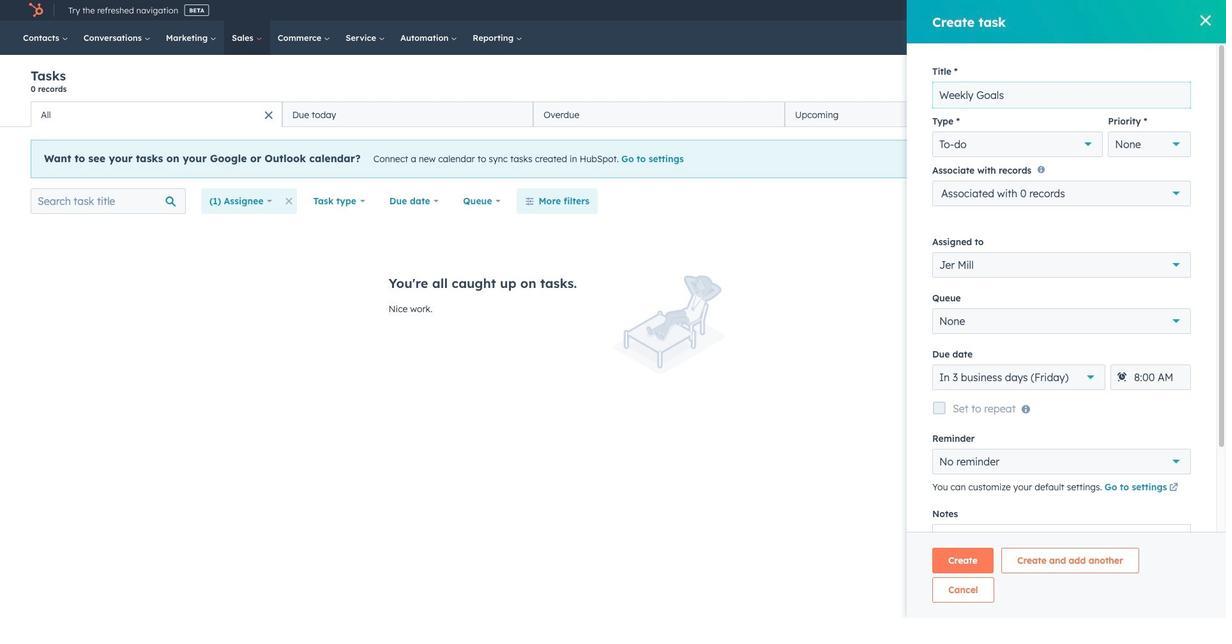 Task type: describe. For each thing, give the bounding box(es) containing it.
close image
[[1201, 15, 1211, 26]]

close image
[[1172, 156, 1180, 163]]

jer mill image
[[1117, 4, 1129, 16]]

Search HubSpot search field
[[1037, 27, 1181, 49]]

link opens in a new window image
[[1169, 481, 1178, 496]]



Task type: vqa. For each thing, say whether or not it's contained in the screenshot.
'banner'
yes



Task type: locate. For each thing, give the bounding box(es) containing it.
tab list
[[31, 102, 1036, 127]]

menu
[[927, 0, 1211, 20]]

link opens in a new window image
[[1169, 484, 1178, 493]]

banner
[[31, 68, 1196, 102]]

HH:MM text field
[[1111, 365, 1191, 390]]

alert
[[31, 140, 1196, 178]]

marketplaces image
[[1020, 6, 1032, 17]]

Search task title search field
[[31, 188, 186, 214]]

None text field
[[932, 82, 1191, 109]]



